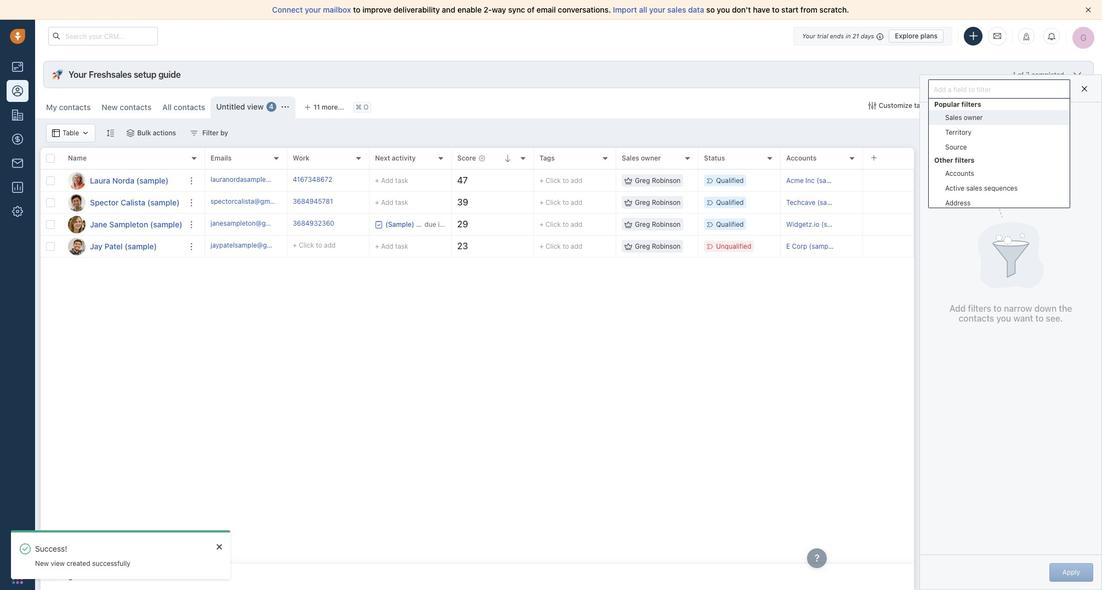 Task type: describe. For each thing, give the bounding box(es) containing it.
sampleton
[[109, 220, 148, 229]]

score
[[457, 154, 476, 163]]

your freshsales setup guide
[[69, 70, 181, 80]]

group for popular filters
[[929, 110, 1070, 154]]

you inside add filters to narrow down the contacts you want to see.
[[997, 314, 1011, 324]]

phone image
[[12, 549, 23, 560]]

your trial ends in 21 days
[[802, 32, 874, 39]]

2 your from the left
[[649, 5, 666, 14]]

phone element
[[7, 543, 29, 565]]

o
[[364, 103, 369, 112]]

ends
[[830, 32, 844, 39]]

jay
[[90, 242, 103, 251]]

add inside add filters to narrow down the contacts you want to see.
[[950, 304, 966, 314]]

e corp (sample) link
[[786, 242, 837, 251]]

next
[[375, 154, 390, 163]]

(sample) for spector calista (sample)
[[147, 198, 180, 207]]

option containing popular filters
[[929, 98, 1070, 154]]

next activity
[[375, 154, 416, 163]]

cell for 47
[[863, 170, 914, 191]]

popular filters
[[935, 100, 981, 108]]

cell for 39
[[863, 192, 914, 213]]

techcave (sample) link
[[786, 198, 845, 207]]

greg for 47
[[635, 177, 650, 185]]

customize
[[879, 101, 913, 110]]

bulk actions
[[137, 129, 176, 137]]

sequences
[[984, 184, 1018, 192]]

+ add task for 47
[[375, 176, 408, 185]]

row group containing laura norda (sample)
[[41, 170, 205, 258]]

widgetz.io
[[786, 220, 820, 229]]

new for new view created successfully
[[35, 560, 49, 568]]

47
[[457, 176, 468, 185]]

filters for add
[[968, 304, 992, 314]]

1
[[1013, 70, 1016, 79]]

all
[[639, 5, 647, 14]]

table
[[63, 129, 79, 137]]

add filters to narrow down the contacts you want to see.
[[950, 304, 1072, 324]]

close image
[[1086, 7, 1091, 13]]

have
[[753, 5, 770, 14]]

inc
[[806, 177, 815, 185]]

active sales sequences option
[[929, 181, 1070, 196]]

untitled view 4
[[216, 102, 274, 111]]

23
[[457, 241, 468, 251]]

the
[[1059, 304, 1072, 314]]

laura norda (sample) link
[[90, 175, 169, 186]]

status
[[704, 154, 725, 163]]

11
[[314, 103, 320, 111]]

laura norda (sample)
[[90, 176, 169, 185]]

0 horizontal spatial of
[[87, 573, 94, 582]]

task for 39
[[395, 198, 408, 206]]

all contacts
[[162, 103, 205, 112]]

activity
[[392, 154, 416, 163]]

11 more... button
[[298, 100, 350, 115]]

greg robinson for 29
[[635, 220, 681, 229]]

success!
[[35, 545, 67, 554]]

1 vertical spatial sales
[[622, 154, 639, 163]]

successfully
[[92, 560, 130, 568]]

4167348672
[[293, 175, 332, 184]]

other
[[935, 156, 953, 164]]

press space to select this row. row containing 29
[[205, 214, 914, 236]]

filter
[[202, 129, 219, 137]]

created
[[67, 560, 90, 568]]

want
[[1014, 314, 1033, 324]]

import contacts button
[[943, 97, 1014, 115]]

filters for other
[[955, 156, 975, 164]]

janesampleton@gmail.com 3684932360
[[211, 219, 334, 228]]

3684945781 link
[[293, 197, 333, 208]]

1 vertical spatial owner
[[641, 154, 661, 163]]

group for other filters
[[929, 166, 1070, 591]]

owner inside sales owner option
[[964, 113, 983, 121]]

add for 29
[[571, 220, 583, 229]]

1 vertical spatial of
[[1018, 70, 1024, 79]]

0 vertical spatial of
[[527, 5, 535, 14]]

contacts for new contacts
[[120, 103, 151, 112]]

narrow
[[1004, 304, 1033, 314]]

work
[[293, 154, 310, 163]]

robinson for 47
[[652, 177, 681, 185]]

enable
[[458, 5, 482, 14]]

qualified for 29
[[716, 220, 744, 229]]

import contacts group
[[943, 97, 1032, 115]]

press space to select this row. row containing jay patel (sample)
[[41, 236, 205, 258]]

acme
[[786, 177, 804, 185]]

showing
[[46, 573, 72, 582]]

(sample) for acme inc (sample)
[[817, 177, 844, 185]]

acme inc (sample) link
[[786, 177, 844, 185]]

techcave (sample)
[[786, 198, 845, 207]]

in
[[846, 32, 851, 39]]

source option
[[929, 140, 1070, 154]]

address
[[946, 199, 971, 207]]

down
[[1035, 304, 1057, 314]]

name column header
[[63, 148, 205, 170]]

calista
[[121, 198, 145, 207]]

jane sampleton (sample) link
[[90, 219, 182, 230]]

greg robinson for 23
[[635, 242, 681, 251]]

3684932360
[[293, 219, 334, 228]]

accounts inside option
[[946, 169, 974, 177]]

deliverability
[[394, 5, 440, 14]]

greg for 29
[[635, 220, 650, 229]]

greg robinson for 39
[[635, 198, 681, 207]]

new view created successfully
[[35, 560, 130, 568]]

and
[[442, 5, 456, 14]]

click for 29
[[546, 220, 561, 229]]

add inside dropdown button
[[935, 84, 947, 92]]

new for new contacts
[[102, 103, 118, 112]]

⌘
[[356, 103, 362, 112]]

close image
[[217, 544, 222, 551]]

cell for 29
[[863, 214, 914, 235]]

row group containing 47
[[205, 170, 914, 258]]

table button
[[46, 124, 96, 143]]

import contacts
[[958, 101, 1008, 110]]

tags
[[540, 154, 555, 163]]

+ click to add for 39
[[540, 198, 583, 207]]

sales owner option
[[929, 110, 1070, 125]]

add inside button
[[1053, 101, 1065, 110]]

press space to select this row. row containing jane sampleton (sample)
[[41, 214, 205, 236]]

e
[[786, 242, 790, 251]]

1 vertical spatial 4
[[95, 573, 100, 582]]

connect your mailbox to improve deliverability and enable 2-way sync of email conversations. import all your sales data so you don't have to start from scratch.
[[272, 5, 849, 14]]

+ add task for 23
[[375, 242, 408, 250]]

widgetz.io (sample)
[[786, 220, 849, 229]]

container_wx8msf4aqz5i3rn1 image inside the filter by button
[[190, 129, 198, 137]]

filter by button
[[183, 124, 235, 143]]

spectorcalista@gmail.com 3684945781
[[211, 197, 333, 206]]

spector
[[90, 198, 119, 207]]

greg for 23
[[635, 242, 650, 251]]

customize table
[[879, 101, 930, 110]]

unqualified
[[716, 242, 752, 251]]

l image
[[68, 172, 86, 189]]

source
[[946, 143, 967, 151]]

filter by
[[202, 129, 228, 137]]

jane
[[90, 220, 107, 229]]

0 horizontal spatial you
[[717, 5, 730, 14]]

1–4
[[74, 573, 85, 582]]

j image
[[68, 238, 86, 255]]

robinson for 39
[[652, 198, 681, 207]]

jay patel (sample) link
[[90, 241, 157, 252]]

+ add task for 39
[[375, 198, 408, 206]]

+ click to add for 47
[[540, 177, 583, 185]]

0 horizontal spatial sales owner
[[622, 154, 661, 163]]

(sample) for laura norda (sample)
[[136, 176, 169, 185]]

view for new
[[51, 560, 65, 568]]

spector calista (sample) link
[[90, 197, 180, 208]]



Task type: locate. For each thing, give the bounding box(es) containing it.
0 vertical spatial import
[[613, 5, 637, 14]]

qualified for 47
[[716, 177, 744, 185]]

grid containing 47
[[41, 147, 914, 564]]

1 horizontal spatial sales
[[967, 184, 983, 192]]

press space to select this row. row
[[41, 170, 205, 192], [205, 170, 914, 192], [41, 192, 205, 214], [205, 192, 914, 214], [41, 214, 205, 236], [205, 214, 914, 236], [41, 236, 205, 258], [205, 236, 914, 258]]

contacts right my
[[59, 103, 91, 112]]

1 vertical spatial accounts
[[946, 169, 974, 177]]

0 horizontal spatial new
[[35, 560, 49, 568]]

guide
[[158, 70, 181, 80]]

2 greg from the top
[[635, 198, 650, 207]]

contacts left 'narrow'
[[959, 314, 994, 324]]

3 task from the top
[[395, 242, 408, 250]]

janesampleton@gmail.com link
[[211, 219, 294, 230]]

of right sync
[[527, 5, 535, 14]]

sync
[[508, 5, 525, 14]]

1 horizontal spatial new
[[102, 103, 118, 112]]

new
[[102, 103, 118, 112], [35, 560, 49, 568]]

1 vertical spatial qualified
[[716, 198, 744, 207]]

0 vertical spatial task
[[395, 176, 408, 185]]

you left want
[[997, 314, 1011, 324]]

robinson for 23
[[652, 242, 681, 251]]

0 horizontal spatial sales
[[668, 5, 686, 14]]

add for 47
[[571, 177, 583, 185]]

4 right "1–4" in the bottom left of the page
[[95, 573, 100, 582]]

1 vertical spatial group
[[929, 166, 1070, 591]]

trial
[[817, 32, 828, 39]]

of right "1–4" in the bottom left of the page
[[87, 573, 94, 582]]

bulk actions button
[[120, 124, 183, 143]]

name row
[[41, 148, 205, 170]]

2 greg robinson from the top
[[635, 198, 681, 207]]

0 vertical spatial your
[[802, 32, 816, 39]]

untitled
[[216, 102, 245, 111]]

owner
[[964, 113, 983, 121], [641, 154, 661, 163]]

1 row group from the left
[[41, 170, 205, 258]]

sales owner
[[946, 113, 983, 121], [622, 154, 661, 163]]

sales left data
[[668, 5, 686, 14]]

2 vertical spatial filters
[[968, 304, 992, 314]]

0 vertical spatial 4
[[269, 103, 274, 111]]

2 + add task from the top
[[375, 198, 408, 206]]

0 vertical spatial sales owner
[[946, 113, 983, 121]]

to inside dropdown button
[[970, 84, 976, 92]]

jaypatelsample@gmail.com + click to add
[[211, 241, 336, 249]]

container_wx8msf4aqz5i3rn1 image inside the bulk actions button
[[127, 129, 135, 137]]

press space to select this row. row containing 23
[[205, 236, 914, 258]]

3 cell from the top
[[863, 214, 914, 235]]

0 vertical spatial + add task
[[375, 176, 408, 185]]

j image
[[68, 216, 86, 233]]

from
[[801, 5, 818, 14]]

2 qualified from the top
[[716, 198, 744, 207]]

lauranordasample@gmail.com
[[211, 175, 304, 184]]

1 + add task from the top
[[375, 176, 408, 185]]

filters left 'narrow'
[[968, 304, 992, 314]]

1 horizontal spatial 4
[[269, 103, 274, 111]]

0 vertical spatial filters
[[962, 100, 981, 108]]

contacts up sales owner option
[[981, 101, 1008, 110]]

import down 'add a field to filter'
[[958, 101, 979, 110]]

2 robinson from the top
[[652, 198, 681, 207]]

name
[[68, 154, 87, 163]]

press space to select this row. row containing laura norda (sample)
[[41, 170, 205, 192]]

0 horizontal spatial your
[[69, 70, 87, 80]]

filters down source
[[955, 156, 975, 164]]

(sample) up spector calista (sample) at the top left
[[136, 176, 169, 185]]

(sample) for e corp (sample)
[[809, 242, 837, 251]]

0 vertical spatial owner
[[964, 113, 983, 121]]

task for 47
[[395, 176, 408, 185]]

press space to select this row. row containing 39
[[205, 192, 914, 214]]

0 horizontal spatial view
[[51, 560, 65, 568]]

(sample) down techcave (sample)
[[822, 220, 849, 229]]

Add a field to filter search field
[[931, 82, 1068, 97]]

add contact button
[[1038, 97, 1097, 115]]

robinson
[[652, 177, 681, 185], [652, 198, 681, 207], [652, 220, 681, 229], [652, 242, 681, 251]]

1 horizontal spatial sales owner
[[946, 113, 983, 121]]

3 greg robinson from the top
[[635, 220, 681, 229]]

1 task from the top
[[395, 176, 408, 185]]

(sample) right calista
[[147, 198, 180, 207]]

+ click to add for 29
[[540, 220, 583, 229]]

4 inside "untitled view 4"
[[269, 103, 274, 111]]

+ click to add for 23
[[540, 242, 583, 251]]

cell for 23
[[863, 236, 914, 257]]

1 greg from the top
[[635, 177, 650, 185]]

(sample) right inc
[[817, 177, 844, 185]]

1 vertical spatial + add task
[[375, 198, 408, 206]]

territory option
[[929, 125, 1070, 140]]

your left mailbox
[[305, 5, 321, 14]]

4 right untitled view link
[[269, 103, 274, 111]]

0 vertical spatial sales
[[668, 5, 686, 14]]

(sample) for jane sampleton (sample)
[[150, 220, 182, 229]]

connect
[[272, 5, 303, 14]]

untitled view link
[[216, 101, 264, 112]]

0 vertical spatial sales
[[946, 113, 962, 121]]

1 vertical spatial sales owner
[[622, 154, 661, 163]]

norda
[[112, 176, 134, 185]]

(sample) up widgetz.io (sample)
[[818, 198, 845, 207]]

option containing other filters
[[929, 154, 1070, 591]]

greg
[[635, 177, 650, 185], [635, 198, 650, 207], [635, 220, 650, 229], [635, 242, 650, 251]]

4 + click to add from the top
[[540, 242, 583, 251]]

contacts for all contacts
[[174, 103, 205, 112]]

sales
[[946, 113, 962, 121], [622, 154, 639, 163]]

(sample) down widgetz.io (sample)
[[809, 242, 837, 251]]

3 qualified from the top
[[716, 220, 744, 229]]

1 qualified from the top
[[716, 177, 744, 185]]

explore plans link
[[889, 29, 944, 43]]

1 vertical spatial new
[[35, 560, 49, 568]]

spector calista (sample)
[[90, 198, 180, 207]]

jaypatelsample@gmail.com
[[211, 241, 295, 249]]

2 group from the top
[[929, 166, 1070, 591]]

bulk
[[137, 129, 151, 137]]

field
[[954, 84, 968, 92]]

your right all
[[649, 5, 666, 14]]

1 vertical spatial import
[[958, 101, 979, 110]]

2 row group from the left
[[205, 170, 914, 258]]

new down success!
[[35, 560, 49, 568]]

1 cell from the top
[[863, 170, 914, 191]]

of right 1
[[1018, 70, 1024, 79]]

cell
[[863, 170, 914, 191], [863, 192, 914, 213], [863, 214, 914, 235], [863, 236, 914, 257]]

click for 23
[[546, 242, 561, 251]]

container_wx8msf4aqz5i3rn1 image inside customize table button
[[869, 102, 876, 110]]

container_wx8msf4aqz5i3rn1 image
[[869, 102, 876, 110], [52, 129, 60, 137], [82, 129, 90, 137], [625, 177, 632, 185], [625, 221, 632, 228]]

(sample) down jane sampleton (sample) link
[[125, 242, 157, 251]]

click
[[546, 177, 561, 185], [546, 198, 561, 207], [546, 220, 561, 229], [299, 241, 314, 249], [546, 242, 561, 251]]

freshsales
[[89, 70, 132, 80]]

view for untitled
[[247, 102, 264, 111]]

1 vertical spatial task
[[395, 198, 408, 206]]

option
[[929, 98, 1070, 154], [929, 154, 1070, 591]]

import left all
[[613, 5, 637, 14]]

1 horizontal spatial you
[[997, 314, 1011, 324]]

21
[[853, 32, 859, 39]]

3684932360 link
[[293, 219, 334, 230]]

29
[[457, 219, 468, 229]]

⌘ o
[[356, 103, 369, 112]]

click for 39
[[546, 198, 561, 207]]

1 horizontal spatial sales
[[946, 113, 962, 121]]

1 horizontal spatial your
[[802, 32, 816, 39]]

way
[[492, 5, 506, 14]]

your
[[802, 32, 816, 39], [69, 70, 87, 80]]

task
[[395, 176, 408, 185], [395, 198, 408, 206], [395, 242, 408, 250]]

4 robinson from the top
[[652, 242, 681, 251]]

1 of 7 completed
[[1013, 70, 1065, 79]]

jay patel (sample)
[[90, 242, 157, 251]]

1 horizontal spatial owner
[[964, 113, 983, 121]]

contacts inside add filters to narrow down the contacts you want to see.
[[959, 314, 994, 324]]

0 horizontal spatial your
[[305, 5, 321, 14]]

0 vertical spatial qualified
[[716, 177, 744, 185]]

spectorcalista@gmail.com link
[[211, 197, 292, 208]]

contacts for import contacts
[[981, 101, 1008, 110]]

1 group from the top
[[929, 110, 1070, 154]]

style_myh0__igzzd8unmi image
[[107, 129, 114, 137]]

+ click to add
[[540, 177, 583, 185], [540, 198, 583, 207], [540, 220, 583, 229], [540, 242, 583, 251]]

s image
[[68, 194, 86, 211]]

1 vertical spatial your
[[69, 70, 87, 80]]

2 vertical spatial of
[[87, 573, 94, 582]]

grid
[[41, 147, 914, 564]]

0 horizontal spatial sales
[[622, 154, 639, 163]]

sales inside option
[[967, 184, 983, 192]]

your
[[305, 5, 321, 14], [649, 5, 666, 14]]

accounts up "acme"
[[786, 154, 817, 163]]

0 horizontal spatial 4
[[95, 573, 100, 582]]

(sample) for jay patel (sample)
[[125, 242, 157, 251]]

greg robinson for 47
[[635, 177, 681, 185]]

contact
[[1067, 101, 1091, 110]]

press space to select this row. row containing 47
[[205, 170, 914, 192]]

accounts down other filters
[[946, 169, 974, 177]]

0 vertical spatial accounts
[[786, 154, 817, 163]]

add
[[571, 177, 583, 185], [571, 198, 583, 207], [571, 220, 583, 229], [324, 241, 336, 249], [571, 242, 583, 251]]

corp
[[792, 242, 807, 251]]

2 task from the top
[[395, 198, 408, 206]]

1 horizontal spatial your
[[649, 5, 666, 14]]

your left 'trial' at the top right of page
[[802, 32, 816, 39]]

add a field to filter
[[935, 84, 992, 92]]

0 vertical spatial new
[[102, 103, 118, 112]]

0 horizontal spatial accounts
[[786, 154, 817, 163]]

plans
[[921, 32, 938, 40]]

1 vertical spatial sales
[[967, 184, 983, 192]]

click for 47
[[546, 177, 561, 185]]

other filters
[[935, 156, 975, 164]]

press space to select this row. row containing spector calista (sample)
[[41, 192, 205, 214]]

my contacts
[[46, 103, 91, 112]]

3 + click to add from the top
[[540, 220, 583, 229]]

acme inc (sample)
[[786, 177, 844, 185]]

3 + add task from the top
[[375, 242, 408, 250]]

+ add task
[[375, 176, 408, 185], [375, 198, 408, 206], [375, 242, 408, 250]]

sales right the active
[[967, 184, 983, 192]]

group
[[929, 110, 1070, 154], [929, 166, 1070, 591]]

filters inside add filters to narrow down the contacts you want to see.
[[968, 304, 992, 314]]

your for your trial ends in 21 days
[[802, 32, 816, 39]]

contacts for my contacts
[[59, 103, 91, 112]]

1 horizontal spatial view
[[247, 102, 264, 111]]

list box
[[929, 98, 1071, 591]]

4 cell from the top
[[863, 236, 914, 257]]

contacts up bulk
[[120, 103, 151, 112]]

data
[[688, 5, 704, 14]]

add for 23
[[571, 242, 583, 251]]

a
[[949, 84, 952, 92]]

greg robinson
[[635, 177, 681, 185], [635, 198, 681, 207], [635, 220, 681, 229], [635, 242, 681, 251]]

4 greg robinson from the top
[[635, 242, 681, 251]]

add
[[935, 84, 947, 92], [1053, 101, 1065, 110], [381, 176, 393, 185], [381, 198, 393, 206], [381, 242, 393, 250], [950, 304, 966, 314]]

add contact
[[1053, 101, 1091, 110]]

email image
[[994, 31, 1001, 41]]

1 horizontal spatial of
[[527, 5, 535, 14]]

1 vertical spatial view
[[51, 560, 65, 568]]

row group
[[41, 170, 205, 258], [205, 170, 914, 258]]

list box containing popular filters
[[929, 98, 1071, 591]]

widgetz.io (sample) link
[[786, 220, 849, 229]]

contacts right all
[[174, 103, 205, 112]]

2 horizontal spatial of
[[1018, 70, 1024, 79]]

sales owner inside option
[[946, 113, 983, 121]]

2 cell from the top
[[863, 192, 914, 213]]

3 robinson from the top
[[652, 220, 681, 229]]

filter
[[978, 84, 992, 92]]

your left freshsales
[[69, 70, 87, 80]]

contacts inside button
[[981, 101, 1008, 110]]

address option
[[929, 196, 1070, 210]]

1 horizontal spatial accounts
[[946, 169, 974, 177]]

view right untitled in the top of the page
[[247, 102, 264, 111]]

view up "showing"
[[51, 560, 65, 568]]

robinson for 29
[[652, 220, 681, 229]]

jaypatelsample@gmail.com link
[[211, 241, 295, 252]]

39
[[457, 197, 468, 207]]

1 vertical spatial filters
[[955, 156, 975, 164]]

2 vertical spatial task
[[395, 242, 408, 250]]

0 horizontal spatial owner
[[641, 154, 661, 163]]

e corp (sample)
[[786, 242, 837, 251]]

import inside button
[[958, 101, 979, 110]]

all contacts button
[[157, 97, 211, 118], [162, 103, 205, 112]]

task for 23
[[395, 242, 408, 250]]

4 greg from the top
[[635, 242, 650, 251]]

qualified for 39
[[716, 198, 744, 207]]

container_wx8msf4aqz5i3rn1 image
[[281, 103, 289, 111], [127, 129, 135, 137], [190, 129, 198, 137], [625, 199, 632, 206], [375, 221, 383, 228], [625, 243, 632, 250]]

accounts inside grid
[[786, 154, 817, 163]]

1 greg robinson from the top
[[635, 177, 681, 185]]

freshworks switcher image
[[12, 574, 23, 585]]

accounts option
[[929, 166, 1070, 181]]

actions
[[153, 129, 176, 137]]

(sample) right "sampleton"
[[150, 220, 182, 229]]

more...
[[322, 103, 344, 111]]

techcave
[[786, 198, 816, 207]]

group containing accounts
[[929, 166, 1070, 591]]

2 + click to add from the top
[[540, 198, 583, 207]]

filters for popular
[[962, 100, 981, 108]]

1 + click to add from the top
[[540, 177, 583, 185]]

2 vertical spatial qualified
[[716, 220, 744, 229]]

popular
[[935, 100, 960, 108]]

jane sampleton (sample)
[[90, 220, 182, 229]]

3 greg from the top
[[635, 220, 650, 229]]

to
[[353, 5, 361, 14], [772, 5, 780, 14], [970, 84, 976, 92], [563, 177, 569, 185], [563, 198, 569, 207], [563, 220, 569, 229], [316, 241, 322, 249], [563, 242, 569, 251], [994, 304, 1002, 314], [1036, 314, 1044, 324]]

1 vertical spatial you
[[997, 314, 1011, 324]]

add for 39
[[571, 198, 583, 207]]

2-
[[484, 5, 492, 14]]

you
[[717, 5, 730, 14], [997, 314, 1011, 324]]

active sales sequences
[[946, 184, 1018, 192]]

0 vertical spatial group
[[929, 110, 1070, 154]]

mailbox
[[323, 5, 351, 14]]

0 vertical spatial view
[[247, 102, 264, 111]]

1 option from the top
[[929, 98, 1070, 154]]

scratch.
[[820, 5, 849, 14]]

Search your CRM... text field
[[48, 27, 158, 46]]

sales inside option
[[946, 113, 962, 121]]

you right so in the top of the page
[[717, 5, 730, 14]]

0 vertical spatial you
[[717, 5, 730, 14]]

group containing sales owner
[[929, 110, 1070, 154]]

your for your freshsales setup guide
[[69, 70, 87, 80]]

1 your from the left
[[305, 5, 321, 14]]

of
[[527, 5, 535, 14], [1018, 70, 1024, 79], [87, 573, 94, 582]]

2 vertical spatial + add task
[[375, 242, 408, 250]]

filters down 'add a field to filter'
[[962, 100, 981, 108]]

greg for 39
[[635, 198, 650, 207]]

1 robinson from the top
[[652, 177, 681, 185]]

3684945781
[[293, 197, 333, 206]]

showing 1–4 of 4
[[46, 573, 100, 582]]

2 option from the top
[[929, 154, 1070, 591]]

new up "style_myh0__igzzd8unmi" icon
[[102, 103, 118, 112]]

1 horizontal spatial import
[[958, 101, 979, 110]]

0 horizontal spatial import
[[613, 5, 637, 14]]

explore plans
[[895, 32, 938, 40]]

customize table button
[[861, 97, 937, 115]]

add a field to filter button
[[929, 79, 1071, 98]]



Task type: vqa. For each thing, say whether or not it's contained in the screenshot.
Phone 'icon'
yes



